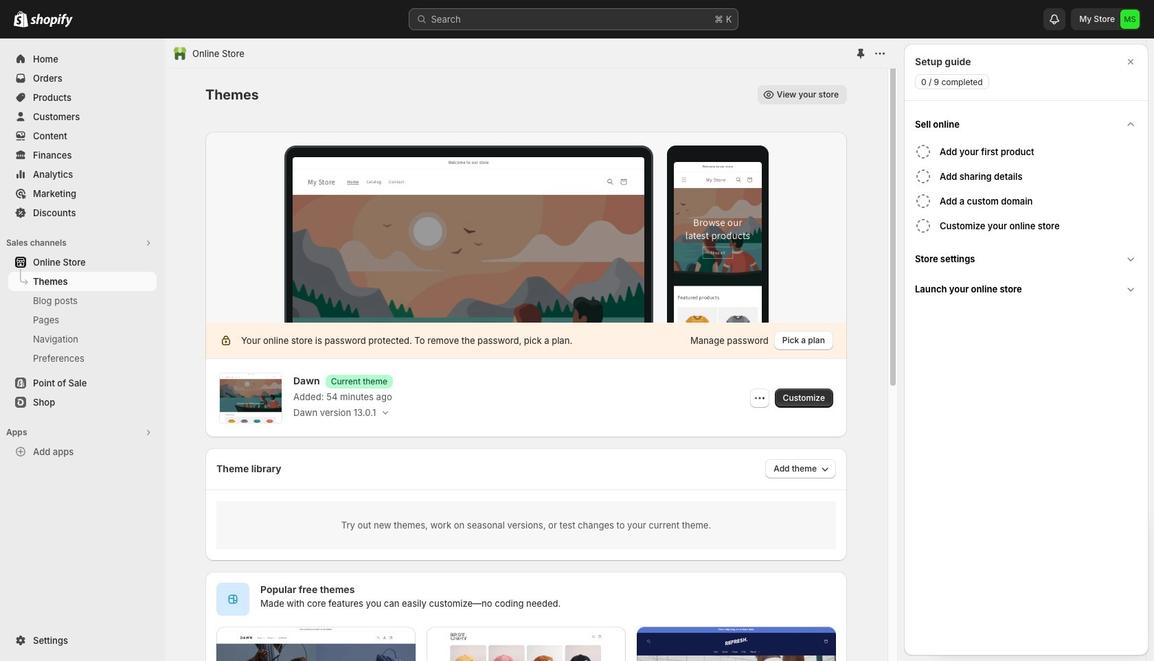 Task type: vqa. For each thing, say whether or not it's contained in the screenshot.
Sales channels Button
no



Task type: describe. For each thing, give the bounding box(es) containing it.
my store image
[[1121, 10, 1140, 29]]

shopify image
[[14, 11, 28, 27]]

mark add sharing details as done image
[[916, 168, 932, 185]]

mark customize your online store as done image
[[916, 218, 932, 234]]

shopify image
[[30, 14, 73, 27]]

online store image
[[173, 47, 187, 60]]



Task type: locate. For each thing, give the bounding box(es) containing it.
dialog
[[905, 44, 1149, 656]]

mark add your first product as done image
[[916, 144, 932, 160]]

mark add a custom domain as done image
[[916, 193, 932, 210]]



